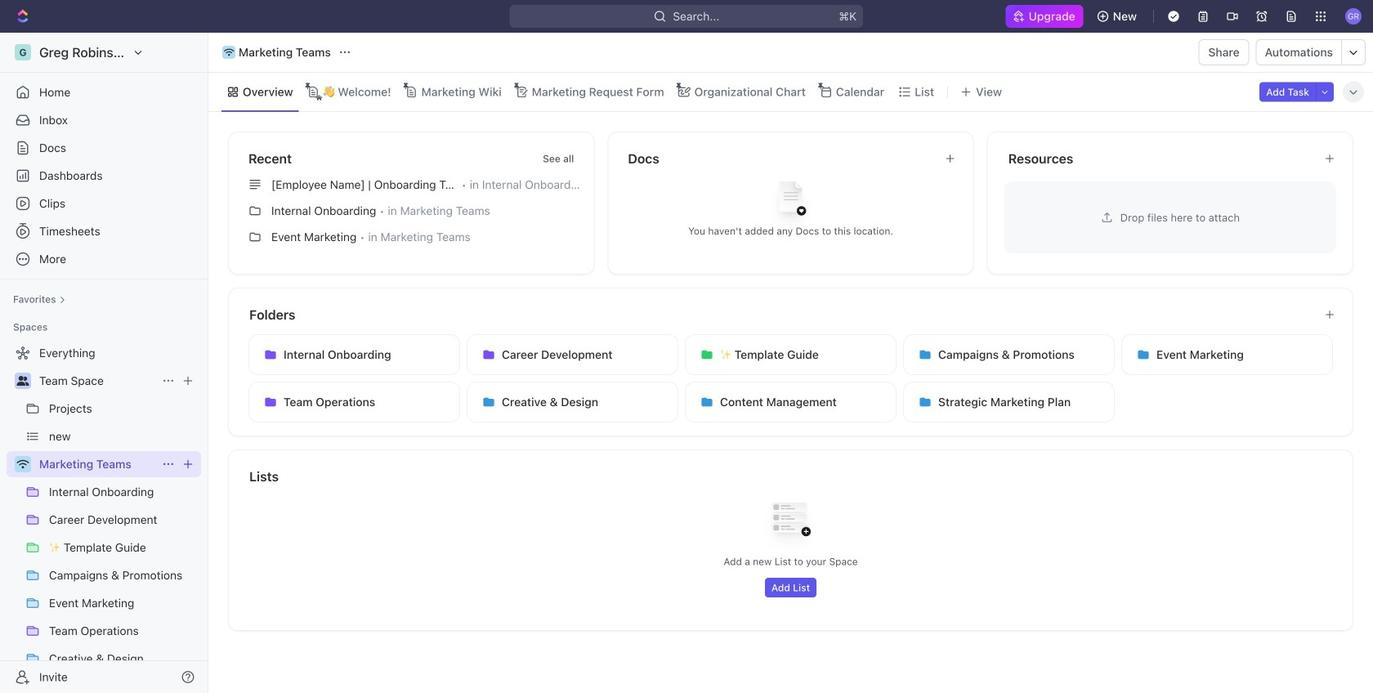 Task type: vqa. For each thing, say whether or not it's contained in the screenshot.
"greg robinson's workspace, ," element
yes



Task type: locate. For each thing, give the bounding box(es) containing it.
0 vertical spatial wifi image
[[224, 48, 234, 56]]

user group image
[[17, 376, 29, 386]]

1 horizontal spatial wifi image
[[224, 48, 234, 56]]

wifi image
[[224, 48, 234, 56], [17, 460, 29, 469]]

tree inside sidebar navigation
[[7, 340, 201, 693]]

sidebar navigation
[[0, 33, 212, 693]]

0 horizontal spatial wifi image
[[17, 460, 29, 469]]

1 vertical spatial wifi image
[[17, 460, 29, 469]]

tree
[[7, 340, 201, 693]]



Task type: describe. For each thing, give the bounding box(es) containing it.
no most used docs image
[[758, 169, 824, 234]]

wifi image inside tree
[[17, 460, 29, 469]]

no lists icon. image
[[758, 490, 824, 555]]

greg robinson's workspace, , element
[[15, 44, 31, 61]]



